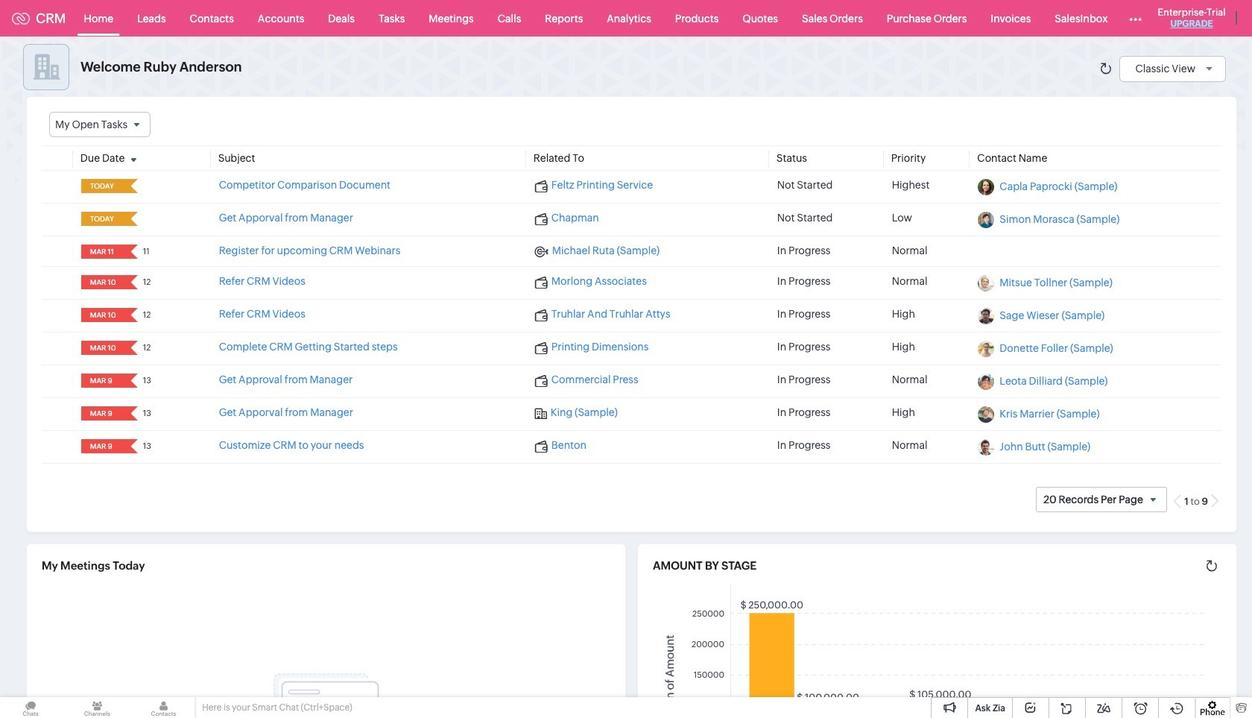 Task type: describe. For each thing, give the bounding box(es) containing it.
chats image
[[0, 697, 61, 718]]

2 late by  days image from the top
[[124, 214, 143, 223]]

Other Modules field
[[1121, 6, 1153, 30]]

create menu image
[[1248, 0, 1253, 36]]



Task type: locate. For each thing, give the bounding box(es) containing it.
1 vertical spatial late by  days image
[[124, 214, 143, 223]]

None field
[[49, 112, 151, 137], [86, 179, 121, 193], [86, 212, 121, 226], [86, 245, 121, 259], [86, 275, 121, 290], [86, 308, 121, 322], [86, 341, 121, 355], [86, 374, 121, 388], [86, 407, 121, 421], [86, 439, 121, 454], [49, 112, 151, 137], [86, 179, 121, 193], [86, 212, 121, 226], [86, 245, 121, 259], [86, 275, 121, 290], [86, 308, 121, 322], [86, 341, 121, 355], [86, 374, 121, 388], [86, 407, 121, 421], [86, 439, 121, 454]]

contacts image
[[133, 697, 194, 718]]

1 late by  days image from the top
[[124, 181, 143, 190]]

late by  days image
[[124, 181, 143, 190], [124, 214, 143, 223]]

logo image
[[12, 12, 30, 24]]

0 vertical spatial late by  days image
[[124, 181, 143, 190]]

channels image
[[67, 697, 128, 718]]



Task type: vqa. For each thing, say whether or not it's contained in the screenshot.
the Contacts image
yes



